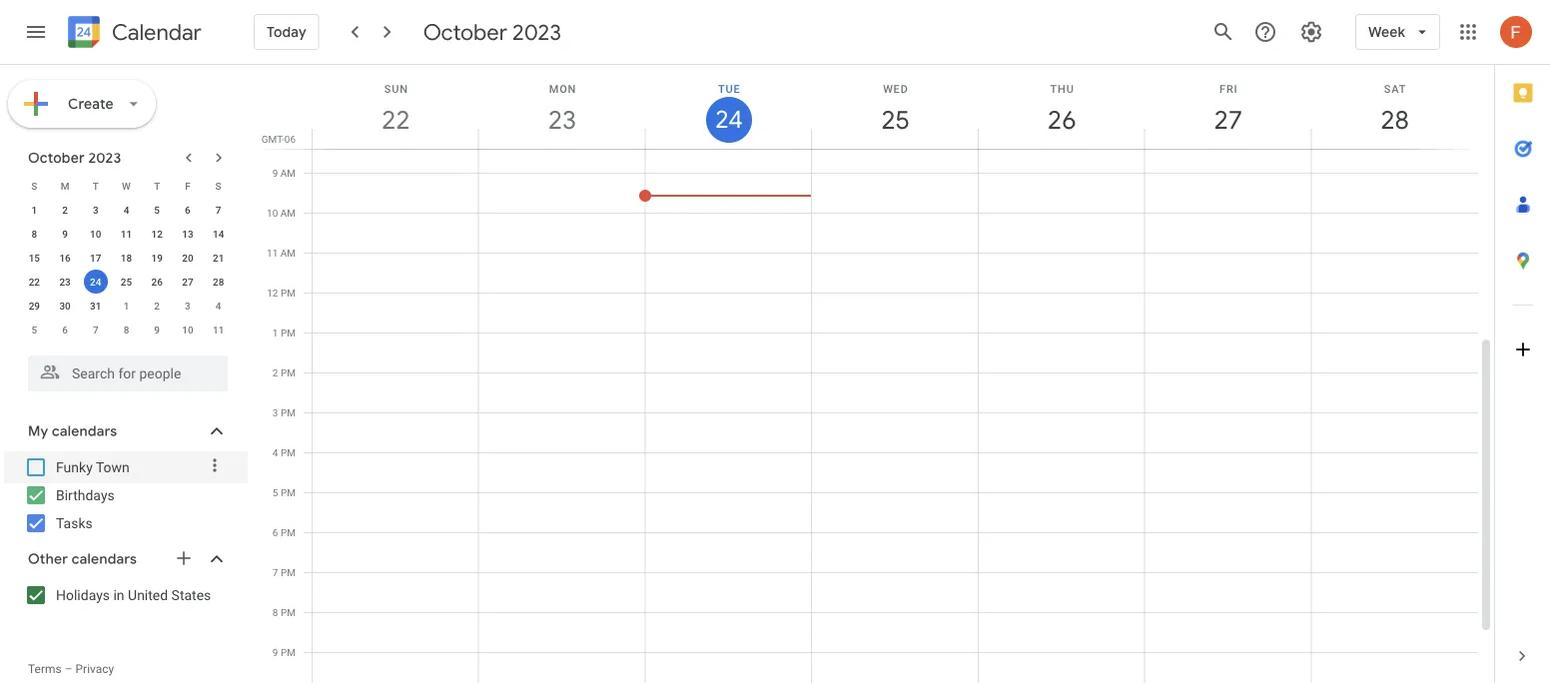 Task type: locate. For each thing, give the bounding box(es) containing it.
1 vertical spatial 12
[[267, 287, 278, 299]]

5 row from the top
[[19, 270, 234, 294]]

pm for 4 pm
[[281, 447, 296, 459]]

tab list
[[1496, 65, 1551, 628]]

4 down 3 pm
[[273, 447, 278, 459]]

0 vertical spatial 23
[[547, 103, 576, 136]]

8 up 15 element
[[31, 228, 37, 240]]

0 vertical spatial calendars
[[52, 423, 117, 441]]

2023 down create
[[88, 149, 121, 167]]

0 horizontal spatial s
[[31, 180, 37, 192]]

1 vertical spatial 6
[[62, 324, 68, 336]]

11 am
[[267, 247, 296, 259]]

terms link
[[28, 662, 62, 676]]

28 inside 'element'
[[213, 276, 224, 288]]

1 horizontal spatial 2023
[[513, 18, 561, 46]]

1 horizontal spatial 5
[[154, 204, 160, 216]]

am down 9 am
[[281, 207, 296, 219]]

0 horizontal spatial t
[[93, 180, 99, 192]]

pm down 7 pm
[[281, 607, 296, 619]]

fri 27
[[1213, 82, 1242, 136]]

30
[[59, 300, 71, 312]]

6 row from the top
[[19, 294, 234, 318]]

23 down "16"
[[59, 276, 71, 288]]

2 horizontal spatial 7
[[273, 567, 278, 579]]

27 down fri
[[1213, 103, 1242, 136]]

1 vertical spatial 4
[[216, 300, 221, 312]]

2 s from the left
[[215, 180, 221, 192]]

1 horizontal spatial 22
[[380, 103, 409, 136]]

20
[[182, 252, 193, 264]]

31
[[90, 300, 101, 312]]

None search field
[[0, 348, 248, 392]]

1 vertical spatial 10
[[90, 228, 101, 240]]

6
[[185, 204, 191, 216], [62, 324, 68, 336], [273, 527, 278, 539]]

1 vertical spatial 22
[[29, 276, 40, 288]]

privacy
[[75, 662, 114, 676]]

22
[[380, 103, 409, 136], [29, 276, 40, 288]]

calendars up funky town
[[52, 423, 117, 441]]

1 vertical spatial 28
[[213, 276, 224, 288]]

1 horizontal spatial 23
[[547, 103, 576, 136]]

12 for 12
[[151, 228, 163, 240]]

0 vertical spatial 1
[[31, 204, 37, 216]]

1 up november 8 element on the top of the page
[[124, 300, 129, 312]]

week
[[1369, 23, 1406, 41]]

10 pm from the top
[[281, 646, 296, 658]]

1 row from the top
[[19, 174, 234, 198]]

5 up '6 pm'
[[273, 487, 278, 499]]

5 pm from the top
[[281, 447, 296, 459]]

15 element
[[22, 246, 46, 270]]

2 vertical spatial 10
[[182, 324, 193, 336]]

22 down 15
[[29, 276, 40, 288]]

1 horizontal spatial 1
[[124, 300, 129, 312]]

11 up 18
[[121, 228, 132, 240]]

am
[[281, 167, 296, 179], [281, 207, 296, 219], [281, 247, 296, 259]]

5 pm
[[273, 487, 296, 499]]

3 row from the top
[[19, 222, 234, 246]]

10
[[267, 207, 278, 219], [90, 228, 101, 240], [182, 324, 193, 336]]

27
[[1213, 103, 1242, 136], [182, 276, 193, 288]]

november 5 element
[[22, 318, 46, 342]]

0 horizontal spatial 22
[[29, 276, 40, 288]]

1 vertical spatial 11
[[267, 247, 278, 259]]

3 up the '10' element
[[93, 204, 99, 216]]

7
[[216, 204, 221, 216], [93, 324, 99, 336], [273, 567, 278, 579]]

23
[[547, 103, 576, 136], [59, 276, 71, 288]]

0 vertical spatial 27
[[1213, 103, 1242, 136]]

10 for the '10' element
[[90, 228, 101, 240]]

13
[[182, 228, 193, 240]]

2 row from the top
[[19, 198, 234, 222]]

7 row from the top
[[19, 318, 234, 342]]

0 vertical spatial 28
[[1380, 103, 1408, 136]]

october 2023 up mon
[[423, 18, 561, 46]]

28 down 21
[[213, 276, 224, 288]]

3 pm from the top
[[281, 367, 296, 379]]

25
[[880, 103, 909, 136], [121, 276, 132, 288]]

november 1 element
[[114, 294, 138, 318]]

8 inside november 8 element
[[124, 324, 129, 336]]

0 horizontal spatial 4
[[124, 204, 129, 216]]

1 horizontal spatial 4
[[216, 300, 221, 312]]

2023 up mon
[[513, 18, 561, 46]]

7 pm from the top
[[281, 527, 296, 539]]

0 vertical spatial 26
[[1047, 103, 1075, 136]]

1 pm from the top
[[281, 287, 296, 299]]

8 down 7 pm
[[273, 607, 278, 619]]

1 vertical spatial 26
[[151, 276, 163, 288]]

other
[[28, 551, 68, 569]]

24 up 31
[[90, 276, 101, 288]]

row containing 15
[[19, 246, 234, 270]]

pm up 2 pm
[[281, 327, 296, 339]]

0 vertical spatial 6
[[185, 204, 191, 216]]

24
[[714, 104, 742, 135], [90, 276, 101, 288]]

s left m at the top left
[[31, 180, 37, 192]]

1 vertical spatial 5
[[31, 324, 37, 336]]

0 vertical spatial 24
[[714, 104, 742, 135]]

11 down november 4 "element"
[[213, 324, 224, 336]]

4 pm from the top
[[281, 407, 296, 419]]

1 vertical spatial october 2023
[[28, 149, 121, 167]]

26 inside "element"
[[151, 276, 163, 288]]

8 down november 1 element
[[124, 324, 129, 336]]

1 t from the left
[[93, 180, 99, 192]]

1 vertical spatial 1
[[124, 300, 129, 312]]

16
[[59, 252, 71, 264]]

1 horizontal spatial 8
[[124, 324, 129, 336]]

5
[[154, 204, 160, 216], [31, 324, 37, 336], [273, 487, 278, 499]]

pm
[[281, 287, 296, 299], [281, 327, 296, 339], [281, 367, 296, 379], [281, 407, 296, 419], [281, 447, 296, 459], [281, 487, 296, 499], [281, 527, 296, 539], [281, 567, 296, 579], [281, 607, 296, 619], [281, 646, 296, 658]]

november 2 element
[[145, 294, 169, 318]]

pm up '6 pm'
[[281, 487, 296, 499]]

town
[[96, 459, 130, 476]]

1 horizontal spatial 27
[[1213, 103, 1242, 136]]

2 vertical spatial 11
[[213, 324, 224, 336]]

7 pm
[[273, 567, 296, 579]]

23 down mon
[[547, 103, 576, 136]]

1 vertical spatial 2
[[154, 300, 160, 312]]

9
[[272, 167, 278, 179], [62, 228, 68, 240], [154, 324, 160, 336], [273, 646, 278, 658]]

2 horizontal spatial 3
[[273, 407, 278, 419]]

2 vertical spatial 7
[[273, 567, 278, 579]]

1
[[31, 204, 37, 216], [124, 300, 129, 312], [273, 327, 278, 339]]

3 am from the top
[[281, 247, 296, 259]]

27 link
[[1206, 97, 1252, 143]]

1 vertical spatial 23
[[59, 276, 71, 288]]

1 horizontal spatial 26
[[1047, 103, 1075, 136]]

9 down november 2 element
[[154, 324, 160, 336]]

calendars up in
[[72, 551, 137, 569]]

november 4 element
[[206, 294, 230, 318]]

26 element
[[145, 270, 169, 294]]

grid containing 22
[[256, 65, 1495, 684]]

6 down 30 element
[[62, 324, 68, 336]]

3 down '27' 'element'
[[185, 300, 191, 312]]

0 horizontal spatial october
[[28, 149, 85, 167]]

24 inside cell
[[90, 276, 101, 288]]

0 horizontal spatial 2
[[62, 204, 68, 216]]

row containing s
[[19, 174, 234, 198]]

9 for november 9 element
[[154, 324, 160, 336]]

t left f
[[154, 180, 160, 192]]

9 pm from the top
[[281, 607, 296, 619]]

28 down sat
[[1380, 103, 1408, 136]]

2 horizontal spatial 1
[[273, 327, 278, 339]]

2 vertical spatial 5
[[273, 487, 278, 499]]

s
[[31, 180, 37, 192], [215, 180, 221, 192]]

26 down 19
[[151, 276, 163, 288]]

1 vertical spatial 3
[[185, 300, 191, 312]]

calendar
[[112, 18, 202, 46]]

1 horizontal spatial 2
[[154, 300, 160, 312]]

november 6 element
[[53, 318, 77, 342]]

2 horizontal spatial 4
[[273, 447, 278, 459]]

25 column header
[[811, 65, 979, 149]]

0 vertical spatial 22
[[380, 103, 409, 136]]

27 down 20
[[182, 276, 193, 288]]

0 horizontal spatial 23
[[59, 276, 71, 288]]

pm down 8 pm
[[281, 646, 296, 658]]

am down 06
[[281, 167, 296, 179]]

2 t from the left
[[154, 180, 160, 192]]

5 down the 29 'element'
[[31, 324, 37, 336]]

12 inside october 2023 grid
[[151, 228, 163, 240]]

4 pm
[[273, 447, 296, 459]]

17 element
[[84, 246, 108, 270]]

sat
[[1385, 82, 1407, 95]]

15
[[29, 252, 40, 264]]

row group containing 1
[[19, 198, 234, 342]]

2 horizontal spatial 2
[[273, 367, 278, 379]]

1 horizontal spatial 28
[[1380, 103, 1408, 136]]

2 vertical spatial 8
[[273, 607, 278, 619]]

25 inside 25 element
[[121, 276, 132, 288]]

calendars
[[52, 423, 117, 441], [72, 551, 137, 569]]

0 vertical spatial 3
[[93, 204, 99, 216]]

10 inside "november 10" element
[[182, 324, 193, 336]]

0 horizontal spatial 26
[[151, 276, 163, 288]]

row containing 1
[[19, 198, 234, 222]]

1 am from the top
[[281, 167, 296, 179]]

26
[[1047, 103, 1075, 136], [151, 276, 163, 288]]

7 inside grid
[[273, 567, 278, 579]]

1 vertical spatial 25
[[121, 276, 132, 288]]

26 down thu
[[1047, 103, 1075, 136]]

create
[[68, 95, 114, 113]]

2 vertical spatial 2
[[273, 367, 278, 379]]

23 link
[[540, 97, 586, 143]]

8 for 8 pm
[[273, 607, 278, 619]]

row group
[[19, 198, 234, 342]]

mon
[[549, 82, 577, 95]]

7 up 8 pm
[[273, 567, 278, 579]]

4 down 28 'element'
[[216, 300, 221, 312]]

october 2023 up m at the top left
[[28, 149, 121, 167]]

calendars for my calendars
[[52, 423, 117, 441]]

1 horizontal spatial october
[[423, 18, 508, 46]]

1 horizontal spatial 11
[[213, 324, 224, 336]]

pm up 1 pm
[[281, 287, 296, 299]]

27 inside column header
[[1213, 103, 1242, 136]]

1 vertical spatial am
[[281, 207, 296, 219]]

october 2023
[[423, 18, 561, 46], [28, 149, 121, 167]]

6 down f
[[185, 204, 191, 216]]

12 pm
[[267, 287, 296, 299]]

1 vertical spatial october
[[28, 149, 85, 167]]

24 inside column header
[[714, 104, 742, 135]]

row
[[19, 174, 234, 198], [19, 198, 234, 222], [19, 222, 234, 246], [19, 246, 234, 270], [19, 270, 234, 294], [19, 294, 234, 318], [19, 318, 234, 342]]

19
[[151, 252, 163, 264]]

0 horizontal spatial 28
[[213, 276, 224, 288]]

0 horizontal spatial 25
[[121, 276, 132, 288]]

5 for 5 pm
[[273, 487, 278, 499]]

1 horizontal spatial 25
[[880, 103, 909, 136]]

5 up '12' element
[[154, 204, 160, 216]]

2 pm from the top
[[281, 327, 296, 339]]

25 down 18
[[121, 276, 132, 288]]

6 inside november 6 element
[[62, 324, 68, 336]]

8
[[31, 228, 37, 240], [124, 324, 129, 336], [273, 607, 278, 619]]

0 horizontal spatial 10
[[90, 228, 101, 240]]

2 down 1 pm
[[273, 367, 278, 379]]

9 down 8 pm
[[273, 646, 278, 658]]

am up '12 pm'
[[281, 247, 296, 259]]

12 down "11 am"
[[267, 287, 278, 299]]

4 inside november 4 "element"
[[216, 300, 221, 312]]

24 down tue on the left top of the page
[[714, 104, 742, 135]]

1 vertical spatial 2023
[[88, 149, 121, 167]]

grid
[[256, 65, 1495, 684]]

6 down 5 pm at bottom left
[[273, 527, 278, 539]]

8 pm from the top
[[281, 567, 296, 579]]

pm up '4 pm' on the left bottom of page
[[281, 407, 296, 419]]

wed 25
[[880, 82, 909, 136]]

1 for november 1 element
[[124, 300, 129, 312]]

0 horizontal spatial 11
[[121, 228, 132, 240]]

create button
[[8, 80, 156, 128]]

sat 28
[[1380, 82, 1408, 136]]

0 horizontal spatial october 2023
[[28, 149, 121, 167]]

f
[[185, 180, 191, 192]]

pm down 5 pm at bottom left
[[281, 527, 296, 539]]

10 up 17
[[90, 228, 101, 240]]

terms
[[28, 662, 62, 676]]

2 vertical spatial am
[[281, 247, 296, 259]]

0 horizontal spatial 24
[[90, 276, 101, 288]]

3 for 3 pm
[[273, 407, 278, 419]]

3 up '4 pm' on the left bottom of page
[[273, 407, 278, 419]]

add other calendars image
[[174, 549, 194, 569]]

tue
[[718, 82, 741, 95]]

22 inside column header
[[380, 103, 409, 136]]

22 down sun
[[380, 103, 409, 136]]

14 element
[[206, 222, 230, 246]]

24 cell
[[80, 270, 111, 294]]

funky town
[[56, 459, 130, 476]]

t
[[93, 180, 99, 192], [154, 180, 160, 192]]

0 horizontal spatial 5
[[31, 324, 37, 336]]

s right f
[[215, 180, 221, 192]]

pm for 7 pm
[[281, 567, 296, 579]]

2 horizontal spatial 11
[[267, 247, 278, 259]]

0 vertical spatial october 2023
[[423, 18, 561, 46]]

2 horizontal spatial 5
[[273, 487, 278, 499]]

october
[[423, 18, 508, 46], [28, 149, 85, 167]]

pm down 3 pm
[[281, 447, 296, 459]]

1 vertical spatial 24
[[90, 276, 101, 288]]

2
[[62, 204, 68, 216], [154, 300, 160, 312], [273, 367, 278, 379]]

7 down 31 element
[[93, 324, 99, 336]]

7 up the 14 element
[[216, 204, 221, 216]]

pm for 6 pm
[[281, 527, 296, 539]]

27 column header
[[1145, 65, 1312, 149]]

1 horizontal spatial 6
[[185, 204, 191, 216]]

terms – privacy
[[28, 662, 114, 676]]

2 up november 9 element
[[154, 300, 160, 312]]

12
[[151, 228, 163, 240], [267, 287, 278, 299]]

23 element
[[53, 270, 77, 294]]

12 up 19
[[151, 228, 163, 240]]

0 vertical spatial am
[[281, 167, 296, 179]]

pm up 8 pm
[[281, 567, 296, 579]]

0 horizontal spatial 6
[[62, 324, 68, 336]]

24 column header
[[645, 65, 812, 149]]

2 vertical spatial 1
[[273, 327, 278, 339]]

6 pm from the top
[[281, 487, 296, 499]]

0 vertical spatial 10
[[267, 207, 278, 219]]

pm up 3 pm
[[281, 367, 296, 379]]

row containing 5
[[19, 318, 234, 342]]

3 inside grid
[[273, 407, 278, 419]]

0 horizontal spatial 12
[[151, 228, 163, 240]]

11 down 10 am
[[267, 247, 278, 259]]

main drawer image
[[24, 20, 48, 44]]

31 element
[[84, 294, 108, 318]]

2 am from the top
[[281, 207, 296, 219]]

10 up "11 am"
[[267, 207, 278, 219]]

2 down m at the top left
[[62, 204, 68, 216]]

2 horizontal spatial 10
[[267, 207, 278, 219]]

3
[[93, 204, 99, 216], [185, 300, 191, 312], [273, 407, 278, 419]]

t left w
[[93, 180, 99, 192]]

11
[[121, 228, 132, 240], [267, 247, 278, 259], [213, 324, 224, 336]]

1 horizontal spatial s
[[215, 180, 221, 192]]

27 element
[[176, 270, 200, 294]]

4 up 11 element
[[124, 204, 129, 216]]

calendar element
[[64, 12, 202, 56]]

0 vertical spatial 11
[[121, 228, 132, 240]]

1 up 15 element
[[31, 204, 37, 216]]

21
[[213, 252, 224, 264]]

17
[[90, 252, 101, 264]]

1 horizontal spatial t
[[154, 180, 160, 192]]

22 column header
[[312, 65, 479, 149]]

0 vertical spatial 25
[[880, 103, 909, 136]]

1 vertical spatial 7
[[93, 324, 99, 336]]

0 vertical spatial 12
[[151, 228, 163, 240]]

23 inside 'element'
[[59, 276, 71, 288]]

in
[[113, 587, 125, 604]]

2 horizontal spatial 6
[[273, 527, 278, 539]]

13 element
[[176, 222, 200, 246]]

9 down gmt-
[[272, 167, 278, 179]]

06
[[285, 133, 296, 145]]

1 vertical spatial calendars
[[72, 551, 137, 569]]

1 horizontal spatial 10
[[182, 324, 193, 336]]

m
[[61, 180, 69, 192]]

0 vertical spatial 2
[[62, 204, 68, 216]]

2 vertical spatial 4
[[273, 447, 278, 459]]

3 pm
[[273, 407, 296, 419]]

25 down wed
[[880, 103, 909, 136]]

holidays in united states
[[56, 587, 211, 604]]

1 down '12 pm'
[[273, 327, 278, 339]]

12 for 12 pm
[[267, 287, 278, 299]]

1 horizontal spatial 12
[[267, 287, 278, 299]]

10 down november 3 element
[[182, 324, 193, 336]]

pm for 2 pm
[[281, 367, 296, 379]]

4 row from the top
[[19, 246, 234, 270]]

0 vertical spatial 2023
[[513, 18, 561, 46]]



Task type: vqa. For each thing, say whether or not it's contained in the screenshot.


Task type: describe. For each thing, give the bounding box(es) containing it.
9 am
[[272, 167, 296, 179]]

28 inside column header
[[1380, 103, 1408, 136]]

am for 10 am
[[281, 207, 296, 219]]

23 inside mon 23
[[547, 103, 576, 136]]

30 element
[[53, 294, 77, 318]]

Search for people text field
[[40, 356, 216, 392]]

22 element
[[22, 270, 46, 294]]

birthdays
[[56, 487, 115, 504]]

20 element
[[176, 246, 200, 270]]

26 inside column header
[[1047, 103, 1075, 136]]

1 horizontal spatial october 2023
[[423, 18, 561, 46]]

0 vertical spatial october
[[423, 18, 508, 46]]

november 9 element
[[145, 318, 169, 342]]

november 8 element
[[114, 318, 138, 342]]

24, today element
[[84, 270, 108, 294]]

row containing 29
[[19, 294, 234, 318]]

28 link
[[1373, 97, 1418, 143]]

am for 11 am
[[281, 247, 296, 259]]

tue 24
[[714, 82, 742, 135]]

10 for "november 10" element
[[182, 324, 193, 336]]

2 for 2 pm
[[273, 367, 278, 379]]

tasks
[[56, 515, 93, 532]]

9 pm
[[273, 646, 296, 658]]

6 for november 6 element
[[62, 324, 68, 336]]

thu 26
[[1047, 82, 1075, 136]]

11 element
[[114, 222, 138, 246]]

pm for 5 pm
[[281, 487, 296, 499]]

23 column header
[[478, 65, 646, 149]]

1 s from the left
[[31, 180, 37, 192]]

25 link
[[873, 97, 919, 143]]

0 horizontal spatial 2023
[[88, 149, 121, 167]]

mon 23
[[547, 82, 577, 136]]

pm for 1 pm
[[281, 327, 296, 339]]

sun
[[384, 82, 408, 95]]

9 for 9 am
[[272, 167, 278, 179]]

11 for "november 11" element
[[213, 324, 224, 336]]

27 inside 'element'
[[182, 276, 193, 288]]

november 11 element
[[206, 318, 230, 342]]

21 element
[[206, 246, 230, 270]]

united
[[128, 587, 168, 604]]

other calendars
[[28, 551, 137, 569]]

november 7 element
[[84, 318, 108, 342]]

pm for 9 pm
[[281, 646, 296, 658]]

states
[[171, 587, 211, 604]]

0 horizontal spatial 1
[[31, 204, 37, 216]]

7 for november 7 element
[[93, 324, 99, 336]]

pm for 8 pm
[[281, 607, 296, 619]]

other calendars button
[[4, 544, 248, 576]]

9 up 16 element
[[62, 228, 68, 240]]

22 link
[[373, 97, 419, 143]]

14
[[213, 228, 224, 240]]

7 for 7 pm
[[273, 567, 278, 579]]

week button
[[1356, 8, 1441, 56]]

my calendars
[[28, 423, 117, 441]]

row containing 22
[[19, 270, 234, 294]]

2 for november 2 element
[[154, 300, 160, 312]]

am for 9 am
[[281, 167, 296, 179]]

5 for november 5 element
[[31, 324, 37, 336]]

12 element
[[145, 222, 169, 246]]

november 3 element
[[176, 294, 200, 318]]

funky
[[56, 459, 93, 476]]

3 for november 3 element
[[185, 300, 191, 312]]

0 vertical spatial 8
[[31, 228, 37, 240]]

10 am
[[267, 207, 296, 219]]

4 for november 4 "element"
[[216, 300, 221, 312]]

fri
[[1220, 82, 1239, 95]]

thu
[[1051, 82, 1075, 95]]

1 horizontal spatial 7
[[216, 204, 221, 216]]

4 for 4 pm
[[273, 447, 278, 459]]

calendars for other calendars
[[72, 551, 137, 569]]

1 pm
[[273, 327, 296, 339]]

24 link
[[706, 97, 752, 143]]

1 for 1 pm
[[273, 327, 278, 339]]

10 for 10 am
[[267, 207, 278, 219]]

–
[[65, 662, 72, 676]]

25 element
[[114, 270, 138, 294]]

8 pm
[[273, 607, 296, 619]]

16 element
[[53, 246, 77, 270]]

today button
[[254, 8, 319, 56]]

november 10 element
[[176, 318, 200, 342]]

settings menu image
[[1300, 20, 1324, 44]]

gmt-
[[262, 133, 285, 145]]

26 link
[[1039, 97, 1085, 143]]

today
[[267, 23, 306, 41]]

0 vertical spatial 4
[[124, 204, 129, 216]]

10 element
[[84, 222, 108, 246]]

11 for 11 element
[[121, 228, 132, 240]]

sun 22
[[380, 82, 409, 136]]

privacy link
[[75, 662, 114, 676]]

6 pm
[[273, 527, 296, 539]]

26 column header
[[978, 65, 1146, 149]]

october 2023 grid
[[19, 174, 234, 342]]

18 element
[[114, 246, 138, 270]]

pm for 12 pm
[[281, 287, 296, 299]]

w
[[122, 180, 131, 192]]

29
[[29, 300, 40, 312]]

11 for 11 am
[[267, 247, 278, 259]]

0 vertical spatial 5
[[154, 204, 160, 216]]

2 pm
[[273, 367, 296, 379]]

holidays
[[56, 587, 110, 604]]

0 horizontal spatial 3
[[93, 204, 99, 216]]

pm for 3 pm
[[281, 407, 296, 419]]

my calendars list
[[4, 450, 248, 540]]

18
[[121, 252, 132, 264]]

25 inside wed 25
[[880, 103, 909, 136]]

29 element
[[22, 294, 46, 318]]

22 inside row
[[29, 276, 40, 288]]

calendar heading
[[108, 18, 202, 46]]

wed
[[883, 82, 909, 95]]

8 for november 8 element on the top of the page
[[124, 324, 129, 336]]

funky town list item
[[4, 450, 248, 484]]

6 for 6 pm
[[273, 527, 278, 539]]

my
[[28, 423, 48, 441]]

gmt-06
[[262, 133, 296, 145]]

28 element
[[206, 270, 230, 294]]

my calendars button
[[4, 416, 248, 448]]

19 element
[[145, 246, 169, 270]]

9 for 9 pm
[[273, 646, 278, 658]]

28 column header
[[1311, 65, 1479, 149]]

row containing 8
[[19, 222, 234, 246]]



